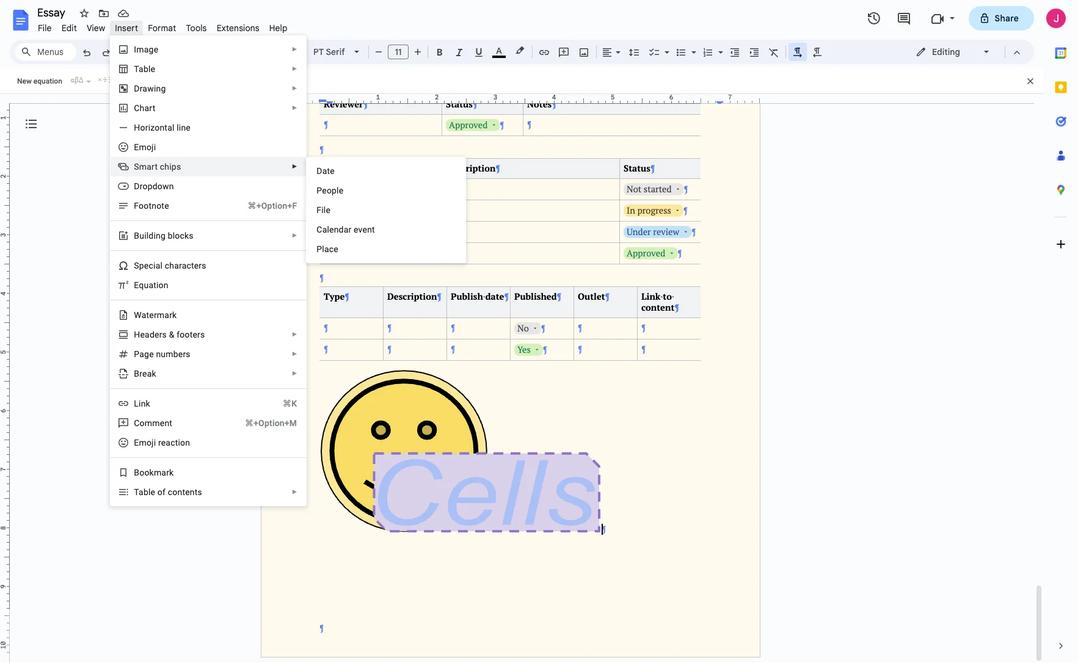 Task type: locate. For each thing, give the bounding box(es) containing it.
2 b from the top
[[134, 468, 139, 478]]

equations toolbar
[[0, 69, 1044, 94]]

ink
[[139, 399, 150, 409]]

l
[[134, 399, 139, 409]]

emoji down m
[[134, 438, 156, 448]]

extensions menu item
[[212, 21, 264, 35]]

g
[[144, 349, 149, 359]]

d rawing
[[134, 84, 166, 93]]

1 ► from the top
[[292, 46, 298, 53]]

h eaders & footers
[[134, 330, 205, 340]]

break k element
[[134, 369, 160, 379]]

►
[[292, 46, 298, 53], [292, 65, 298, 72], [292, 85, 298, 92], [292, 104, 298, 111], [292, 163, 298, 170], [292, 232, 298, 239], [292, 331, 298, 338], [292, 351, 298, 357], [292, 370, 298, 377], [292, 489, 298, 495]]

7 ► from the top
[[292, 331, 298, 338]]

format
[[148, 23, 176, 34]]

place m element
[[317, 244, 342, 254]]

equation e element
[[134, 280, 172, 290]]

► for h eaders & footers
[[292, 331, 298, 338]]

emoji for emoji 7 element
[[134, 142, 156, 152]]

c alendar event
[[317, 225, 375, 235]]

smart
[[134, 162, 158, 172]]

9 ► from the top
[[292, 370, 298, 377]]

2 emoji from the top
[[134, 438, 156, 448]]

able
[[139, 64, 155, 74]]

⌘+option+m element
[[230, 417, 297, 429]]

menu bar banner
[[0, 0, 1078, 663]]

► for i mage
[[292, 46, 298, 53]]

highlight color image
[[513, 43, 527, 58]]

⌘k
[[283, 399, 297, 409]]

rawing
[[140, 84, 166, 93]]

emoji reaction
[[134, 438, 190, 448]]

i mage
[[134, 45, 158, 54]]

chips
[[160, 162, 181, 172]]

0 vertical spatial d
[[134, 84, 140, 93]]

bottom margin image
[[0, 607, 9, 657]]

d
[[134, 84, 140, 93], [317, 166, 322, 176]]

page numbers g element
[[134, 349, 194, 359]]

share
[[995, 13, 1019, 24]]

format menu item
[[143, 21, 181, 35]]

l ink
[[134, 399, 150, 409]]

d down t on the left top
[[134, 84, 140, 93]]

table of contents s element
[[134, 487, 206, 497]]

1 emoji from the top
[[134, 142, 156, 152]]

edit
[[61, 23, 77, 34]]

b u ilding blocks
[[134, 231, 194, 241]]

ate
[[322, 166, 335, 176]]

0 vertical spatial b
[[134, 231, 139, 241]]

► for e numbers
[[292, 351, 298, 357]]

building blocks u element
[[134, 231, 197, 241]]

Rename text field
[[33, 5, 72, 20]]

ho r izontal line
[[134, 123, 191, 133]]

character image
[[68, 74, 85, 85]]

d for ate
[[317, 166, 322, 176]]

line
[[177, 123, 191, 133]]

ment
[[152, 418, 172, 428]]

8 ► from the top
[[292, 351, 298, 357]]

insert image image
[[577, 43, 591, 60]]

footers
[[177, 330, 205, 340]]

k
[[152, 369, 156, 379]]

b
[[134, 231, 139, 241], [134, 468, 139, 478]]

menu bar
[[33, 16, 292, 36]]

watermark j element
[[134, 310, 180, 320]]

b left 'ilding'
[[134, 231, 139, 241]]

image i element
[[134, 45, 162, 54]]

emoji up smart
[[134, 142, 156, 152]]

⌘+option+m
[[245, 418, 297, 428]]

event
[[354, 225, 375, 235]]

f ile
[[317, 205, 331, 215]]

10 ► from the top
[[292, 489, 298, 495]]

main toolbar
[[76, 0, 827, 347]]

spe c ial characters
[[134, 261, 206, 271]]

ile
[[321, 205, 331, 215]]

emoji reaction 5 element
[[134, 438, 194, 448]]

insert menu item
[[110, 21, 143, 35]]

file menu item
[[33, 21, 57, 35]]

c
[[317, 225, 322, 235]]

u
[[139, 231, 144, 241]]

tools menu item
[[181, 21, 212, 35]]

menu
[[106, 0, 307, 663], [306, 157, 466, 263]]

d up p
[[317, 166, 322, 176]]

of
[[157, 487, 166, 497]]

menu containing d
[[306, 157, 466, 263]]

b for u
[[134, 231, 139, 241]]

foot n ote
[[134, 201, 169, 211]]

⌘k element
[[268, 398, 297, 410]]

1 horizontal spatial d
[[317, 166, 322, 176]]

1 vertical spatial emoji
[[134, 438, 156, 448]]

font list. pt serif selected. option
[[313, 43, 347, 60]]

chart q element
[[134, 103, 159, 113]]

quation
[[139, 280, 168, 290]]

1 b from the top
[[134, 231, 139, 241]]

3 ► from the top
[[292, 85, 298, 92]]

equation
[[34, 77, 62, 86]]

1 vertical spatial d
[[317, 166, 322, 176]]

emoji 7 element
[[134, 142, 160, 152]]

b up 'table'
[[134, 468, 139, 478]]

eaders
[[140, 330, 167, 340]]

help
[[269, 23, 287, 34]]

chart
[[134, 103, 155, 113]]

file f element
[[317, 205, 334, 215]]

smart chips
[[134, 162, 181, 172]]

menu bar containing file
[[33, 16, 292, 36]]

headers & footers h element
[[134, 330, 209, 340]]

m
[[145, 418, 152, 428]]

1 vertical spatial b
[[134, 468, 139, 478]]

help menu item
[[264, 21, 292, 35]]

emoji
[[134, 142, 156, 152], [134, 438, 156, 448]]

t able
[[134, 64, 155, 74]]

characters
[[165, 261, 206, 271]]

5 ► from the top
[[292, 163, 298, 170]]

0 vertical spatial emoji
[[134, 142, 156, 152]]

6 ► from the top
[[292, 232, 298, 239]]

tab list
[[1044, 36, 1078, 629]]

horizontal line r element
[[134, 123, 194, 133]]

pt serif
[[313, 46, 345, 57]]

application
[[0, 0, 1078, 663]]

0 horizontal spatial d
[[134, 84, 140, 93]]

2 ► from the top
[[292, 65, 298, 72]]

file
[[38, 23, 52, 34]]

► for brea k
[[292, 370, 298, 377]]



Task type: describe. For each thing, give the bounding box(es) containing it.
left margin image
[[261, 94, 323, 103]]

comment m element
[[134, 418, 176, 428]]

insert
[[115, 23, 138, 34]]

&
[[169, 330, 174, 340]]

line & paragraph spacing image
[[627, 43, 641, 60]]

i
[[134, 45, 136, 54]]

d for rawing
[[134, 84, 140, 93]]

blocks
[[168, 231, 194, 241]]

s
[[198, 487, 202, 497]]

serif
[[326, 46, 345, 57]]

mage
[[136, 45, 158, 54]]

e
[[134, 280, 139, 290]]

dropdown
[[134, 181, 174, 191]]

editing button
[[907, 43, 999, 61]]

date d element
[[317, 166, 338, 176]]

Font size field
[[388, 45, 414, 60]]

eople
[[322, 186, 344, 195]]

f
[[317, 205, 321, 215]]

pa g e numbers
[[134, 349, 190, 359]]

miscellaneous operations image
[[96, 74, 113, 85]]

d ate
[[317, 166, 335, 176]]

extensions
[[217, 23, 259, 34]]

view menu item
[[82, 21, 110, 35]]

alendar
[[322, 225, 352, 235]]

application containing share
[[0, 0, 1078, 663]]

► for ilding blocks
[[292, 232, 298, 239]]

ial
[[153, 261, 163, 271]]

Font size text field
[[388, 45, 408, 59]]

smart chips z element
[[134, 162, 185, 172]]

calendar event c element
[[317, 225, 379, 235]]

t
[[134, 64, 139, 74]]

menu bar inside the menu bar banner
[[33, 16, 292, 36]]

Menus field
[[15, 43, 76, 60]]

emoji for emoji reaction
[[134, 438, 156, 448]]

► for t able
[[292, 65, 298, 72]]

place
[[317, 244, 338, 254]]

⌘+option+f element
[[233, 200, 297, 212]]

⌘+option+f
[[248, 201, 297, 211]]

right margin image
[[698, 94, 759, 103]]

numbered list menu image
[[715, 44, 723, 48]]

ookmark
[[139, 468, 174, 478]]

editing
[[932, 46, 960, 57]]

brea k
[[134, 369, 156, 379]]

text color image
[[492, 43, 506, 58]]

ilding
[[144, 231, 166, 241]]

checklist menu image
[[662, 44, 669, 48]]

numbers
[[156, 349, 190, 359]]

foot
[[134, 201, 152, 211]]

dropdown 6 element
[[134, 181, 178, 191]]

c
[[149, 261, 153, 271]]

new equation
[[17, 77, 62, 86]]

bulleted list menu image
[[688, 44, 696, 48]]

drawing d element
[[134, 84, 169, 93]]

link l element
[[134, 399, 154, 409]]

spe
[[134, 261, 149, 271]]

4 ► from the top
[[292, 104, 298, 111]]

view
[[87, 23, 105, 34]]

table
[[134, 487, 155, 497]]

co m ment
[[134, 418, 172, 428]]

b ookmark
[[134, 468, 174, 478]]

p
[[317, 186, 322, 195]]

ote
[[156, 201, 169, 211]]

bookmark b element
[[134, 468, 177, 478]]

b for ookmark
[[134, 468, 139, 478]]

pt
[[313, 46, 324, 57]]

table of content s
[[134, 487, 202, 497]]

izontal
[[148, 123, 174, 133]]

brea
[[134, 369, 152, 379]]

reaction
[[158, 438, 190, 448]]

n
[[152, 201, 156, 211]]

special characters c element
[[134, 261, 210, 271]]

e
[[149, 349, 154, 359]]

content
[[168, 487, 198, 497]]

tab list inside the menu bar banner
[[1044, 36, 1078, 629]]

people p element
[[317, 186, 347, 195]]

new equation button
[[14, 72, 65, 90]]

Star checkbox
[[76, 5, 93, 22]]

edit menu item
[[57, 21, 82, 35]]

pa
[[134, 349, 144, 359]]

menu containing i
[[106, 0, 307, 663]]

new
[[17, 77, 32, 86]]

table t element
[[134, 64, 159, 74]]

► for table of content s
[[292, 489, 298, 495]]

► for d rawing
[[292, 85, 298, 92]]

h
[[134, 330, 140, 340]]

watermark
[[134, 310, 177, 320]]

mode and view toolbar
[[906, 40, 1027, 64]]

co
[[134, 418, 145, 428]]

r
[[145, 123, 148, 133]]

p eople
[[317, 186, 344, 195]]

ho
[[134, 123, 145, 133]]

footnote n element
[[134, 201, 173, 211]]

tools
[[186, 23, 207, 34]]

share button
[[968, 6, 1034, 31]]

e quation
[[134, 280, 168, 290]]



Task type: vqa. For each thing, say whether or not it's contained in the screenshot.
Delete e element
no



